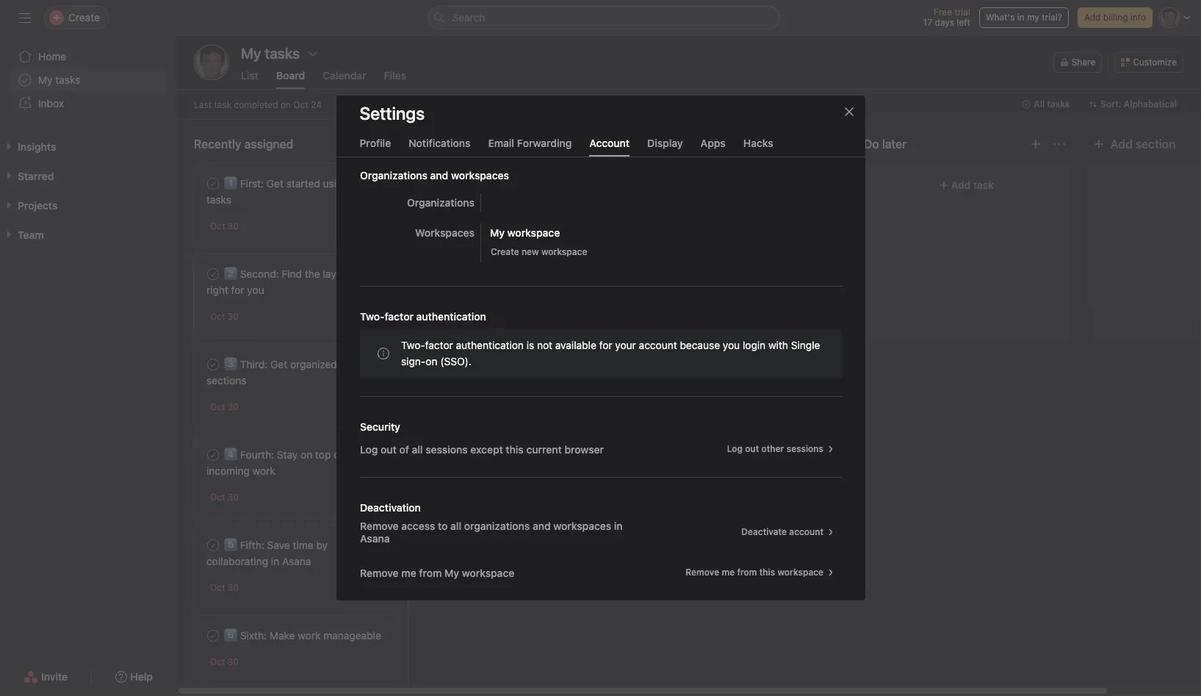 Task type: vqa. For each thing, say whether or not it's contained in the screenshot.
row
no



Task type: describe. For each thing, give the bounding box(es) containing it.
me for this
[[722, 567, 735, 578]]

completed checkbox for 6️⃣ sixth: make work manageable
[[204, 627, 222, 645]]

home
[[38, 50, 66, 62]]

completed checkbox for 4️⃣ fourth: stay on top of incoming work
[[204, 446, 222, 464]]

home link
[[9, 45, 168, 68]]

add for the left add task 'button'
[[505, 441, 524, 454]]

work inside 4️⃣ fourth: stay on top of incoming work
[[253, 465, 276, 477]]

oct 30 button for 5️⃣ fifth: save time by collaborating in asana
[[210, 582, 239, 593]]

other
[[762, 443, 784, 454]]

0 vertical spatial task
[[214, 99, 232, 110]]

two- for two-factor authentication is not available for your account because you login with single sign-on (sso).
[[401, 339, 425, 351]]

is
[[526, 339, 534, 351]]

what's
[[986, 12, 1015, 23]]

manageable
[[324, 629, 381, 642]]

completed image for find objective
[[428, 372, 445, 390]]

hacks
[[744, 137, 774, 149]]

board
[[276, 69, 305, 82]]

make
[[270, 629, 295, 642]]

my inside my tasks link
[[38, 74, 53, 86]]

team
[[430, 209, 454, 222]]

factor for two-factor authentication
[[384, 310, 413, 323]]

1 vertical spatial work
[[298, 629, 321, 642]]

account
[[590, 137, 630, 149]]

oct 30 for 1️⃣ first: get started using my tasks
[[210, 221, 239, 232]]

5️⃣ fifth: save time by collaborating in asana
[[207, 539, 328, 567]]

deactivation
[[360, 501, 421, 514]]

workspace for remove me from this workspace
[[778, 567, 824, 578]]

files link
[[384, 69, 407, 89]]

remove me from my workspace
[[360, 566, 514, 579]]

completed image for 5️⃣ fifth: save time by collaborating in asana
[[204, 537, 222, 554]]

apps button
[[701, 137, 726, 157]]

0 vertical spatial and
[[430, 169, 448, 182]]

authentication for two-factor authentication is not available for your account because you login with single sign-on (sso).
[[456, 339, 524, 351]]

organizations
[[464, 520, 530, 532]]

1️⃣ first: get started using my tasks
[[207, 177, 366, 206]]

oct 30 for 5️⃣ fifth: save time by collaborating in asana
[[210, 582, 239, 593]]

last task completed on oct 24
[[194, 99, 322, 110]]

top
[[315, 448, 331, 461]]

share button
[[1054, 52, 1103, 73]]

oct for oct 30 button related to 1️⃣ first: get started using my tasks
[[210, 221, 225, 232]]

6 30 from the top
[[228, 656, 239, 667]]

organized
[[290, 358, 337, 370]]

login
[[743, 339, 766, 351]]

sixth:
[[240, 629, 267, 642]]

security
[[360, 420, 400, 433]]

2️⃣
[[224, 268, 237, 280]]

3️⃣
[[224, 358, 237, 370]]

trial?
[[1042, 12, 1063, 23]]

search button
[[427, 6, 780, 29]]

with inside two-factor authentication is not available for your account because you login with single sign-on (sso).
[[768, 339, 788, 351]]

0 horizontal spatial this
[[506, 443, 524, 455]]

0 horizontal spatial sessions
[[425, 443, 468, 455]]

asana inside 5️⃣ fifth: save time by collaborating in asana
[[282, 555, 311, 567]]

workspaces inside remove access to all organizations and workspaces in asana
[[553, 520, 611, 532]]

from for my
[[419, 566, 442, 579]]

tasks inside 1️⃣ first: get started using my tasks
[[207, 193, 232, 206]]

profile
[[360, 137, 391, 149]]

free trial 17 days left
[[924, 7, 971, 28]]

from for this
[[737, 567, 757, 578]]

account inside two-factor authentication is not available for your account because you login with single sign-on (sso).
[[639, 339, 677, 351]]

completed image for brand meeting with the marketing team
[[428, 191, 445, 209]]

profile button
[[360, 137, 391, 157]]

section
[[1136, 137, 1176, 151]]

find inside the "2️⃣ second: find the layout that's right for you"
[[282, 268, 302, 280]]

my
[[1028, 12, 1040, 23]]

30 for 3️⃣ third: get organized with sections
[[228, 401, 239, 412]]

two-factor authentication
[[360, 310, 486, 323]]

remove access to all organizations and workspaces in asana
[[360, 520, 623, 545]]

6 oct 30 from the top
[[210, 656, 239, 667]]

add billing info button
[[1078, 7, 1153, 28]]

completed image for 3️⃣ third: get organized with sections
[[204, 356, 222, 373]]

free
[[934, 7, 953, 18]]

30 for 1️⃣ first: get started using my tasks
[[228, 221, 239, 232]]

4️⃣
[[224, 448, 237, 461]]

oct for 3️⃣ third: get organized with sections oct 30 button
[[210, 401, 225, 412]]

1 add task image from the left
[[584, 138, 595, 150]]

notifications
[[409, 137, 471, 149]]

objective
[[471, 374, 514, 387]]

oct left '24'
[[294, 99, 309, 110]]

organizations for organizations and workspaces
[[360, 169, 427, 182]]

started
[[286, 177, 320, 190]]

do next week
[[641, 137, 714, 151]]

email forwarding
[[488, 137, 572, 149]]

next week
[[659, 137, 714, 151]]

add section
[[1111, 137, 1176, 151]]

deactivate account
[[741, 526, 824, 537]]

24
[[311, 99, 322, 110]]

workspace for remove me from my workspace
[[462, 566, 514, 579]]

completed checkbox for 1️⃣ first: get started using my tasks
[[204, 175, 222, 193]]

to
[[438, 520, 448, 532]]

4️⃣ fourth: stay on top of incoming work
[[207, 448, 343, 477]]

3️⃣ third: get organized with sections
[[207, 358, 360, 387]]

days
[[935, 17, 955, 28]]

completed checkbox for brand meeting with the marketing team
[[428, 191, 445, 209]]

12:00am
[[461, 311, 497, 322]]

ja button
[[194, 45, 229, 80]]

oct 30 for 3️⃣ third: get organized with sections
[[210, 401, 239, 412]]

this inside button
[[759, 567, 775, 578]]

task for the rightmost add task 'button'
[[974, 179, 995, 191]]

list link
[[241, 69, 259, 89]]

by
[[316, 539, 328, 551]]

the for marketing
[[542, 193, 558, 206]]

robot
[[513, 284, 538, 296]]

two-factor authentication is not available for your account because you login with single sign-on (sso).
[[401, 339, 820, 368]]

1 vertical spatial create
[[448, 284, 479, 296]]

files
[[384, 69, 407, 82]]

recently assigned
[[194, 137, 294, 151]]

tasks inside global element
[[55, 74, 80, 86]]

available
[[555, 339, 596, 351]]

a
[[482, 284, 488, 296]]

1 horizontal spatial of
[[399, 443, 409, 455]]

organizations and workspaces
[[360, 169, 509, 182]]

search
[[452, 11, 485, 24]]

authentication for two-factor authentication
[[416, 310, 486, 323]]

time
[[293, 539, 314, 551]]

account button
[[590, 137, 630, 157]]

oct 30 button for 1️⃣ first: get started using my tasks
[[210, 221, 239, 232]]

27
[[472, 237, 482, 248]]

invite
[[41, 670, 68, 683]]

completed
[[234, 99, 278, 110]]

on for 24
[[281, 99, 291, 110]]

oct 30 for 4️⃣ fourth: stay on top of incoming work
[[210, 492, 239, 503]]

browser
[[564, 443, 604, 455]]

oct 30 button for 2️⃣ second: find the layout that's right for you
[[210, 311, 239, 322]]

get for started
[[267, 177, 284, 190]]

using
[[323, 177, 349, 190]]

and inside remove access to all organizations and workspaces in asana
[[533, 520, 551, 532]]

workspaces
[[415, 226, 474, 239]]

two- for two-factor authentication
[[360, 310, 384, 323]]

first:
[[240, 177, 264, 190]]

hide sidebar image
[[19, 12, 31, 24]]

asana inside remove access to all organizations and workspaces in asana
[[360, 532, 390, 545]]

share
[[1072, 57, 1096, 68]]

me for my
[[401, 566, 416, 579]]

close image
[[843, 106, 855, 118]]

25
[[451, 237, 462, 248]]

search list box
[[427, 6, 780, 29]]

info
[[1131, 12, 1147, 23]]

of inside 4️⃣ fourth: stay on top of incoming work
[[334, 448, 343, 461]]

marketing
[[561, 193, 608, 206]]

hacks button
[[744, 137, 774, 157]]

deactivate
[[741, 526, 787, 537]]



Task type: locate. For each thing, give the bounding box(es) containing it.
out inside "button"
[[745, 443, 759, 454]]

completed image up today
[[428, 282, 445, 299]]

1 completed image from the top
[[204, 175, 222, 193]]

1 horizontal spatial work
[[298, 629, 321, 642]]

task for the left add task 'button'
[[527, 441, 548, 454]]

5 30 from the top
[[228, 582, 239, 593]]

inbox link
[[9, 92, 168, 115]]

1 vertical spatial account
[[789, 526, 824, 537]]

apps
[[701, 137, 726, 149]]

oct 30 down 1️⃣
[[210, 221, 239, 232]]

on left (sso).
[[425, 355, 437, 368]]

email
[[488, 137, 515, 149]]

1 oct 30 button from the top
[[210, 221, 239, 232]]

0 horizontal spatial add task image
[[584, 138, 595, 150]]

crucial tasks!
[[417, 137, 493, 151]]

1 horizontal spatial me
[[722, 567, 735, 578]]

organizations
[[360, 169, 427, 182], [407, 196, 474, 209]]

my right 27
[[490, 226, 505, 239]]

create left a
[[448, 284, 479, 296]]

task
[[214, 99, 232, 110], [974, 179, 995, 191], [527, 441, 548, 454]]

1 horizontal spatial and
[[533, 520, 551, 532]]

completed image
[[428, 191, 445, 209], [204, 265, 222, 283], [428, 282, 445, 299], [428, 372, 445, 390], [204, 537, 222, 554], [204, 627, 222, 645]]

completed image for 1️⃣ first: get started using my tasks
[[204, 175, 222, 193]]

30 down 6️⃣
[[228, 656, 239, 667]]

– for 25
[[464, 237, 470, 248]]

1 horizontal spatial add task
[[952, 179, 995, 191]]

two- inside two-factor authentication is not available for your account because you login with single sign-on (sso).
[[401, 339, 425, 351]]

find
[[282, 268, 302, 280], [448, 374, 468, 387]]

0 vertical spatial find
[[282, 268, 302, 280]]

workspace up create new workspace button
[[507, 226, 560, 239]]

1 horizontal spatial you
[[723, 339, 740, 351]]

authentication down a
[[416, 310, 486, 323]]

completed checkbox for 2️⃣ second: find the layout that's right for you
[[204, 265, 222, 283]]

1 horizontal spatial account
[[789, 526, 824, 537]]

1 horizontal spatial in
[[614, 520, 623, 532]]

0 horizontal spatial work
[[253, 465, 276, 477]]

remove inside remove access to all organizations and workspaces in asana
[[360, 520, 399, 532]]

on inside 4️⃣ fourth: stay on top of incoming work
[[301, 448, 313, 461]]

0 vertical spatial all
[[412, 443, 423, 455]]

save
[[267, 539, 290, 551]]

second:
[[240, 268, 279, 280]]

the inside the "2️⃣ second: find the layout that's right for you"
[[305, 268, 320, 280]]

2 vertical spatial completed image
[[204, 446, 222, 464]]

oct for first oct 30 button from the bottom
[[210, 656, 225, 667]]

in inside remove access to all organizations and workspaces in asana
[[614, 520, 623, 532]]

on
[[281, 99, 291, 110], [425, 355, 437, 368], [301, 448, 313, 461]]

find objective
[[448, 374, 514, 387]]

30 down the sections
[[228, 401, 239, 412]]

30 down collaborating
[[228, 582, 239, 593]]

meeting
[[479, 193, 517, 206]]

and right organizations at the left of page
[[533, 520, 551, 532]]

new inside my workspace create new workspace
[[521, 246, 539, 257]]

oct down right
[[210, 311, 225, 322]]

0 vertical spatial you
[[247, 284, 264, 296]]

your
[[615, 339, 636, 351]]

my down to
[[444, 566, 459, 579]]

1 vertical spatial this
[[759, 567, 775, 578]]

collaborating
[[207, 555, 268, 567]]

remove me from this workspace button
[[679, 562, 842, 583]]

log left other
[[727, 443, 743, 454]]

0 vertical spatial tasks
[[55, 74, 80, 86]]

0 vertical spatial two-
[[360, 310, 384, 323]]

oct down the sections
[[210, 401, 225, 412]]

get inside 1️⃣ first: get started using my tasks
[[267, 177, 284, 190]]

1 vertical spatial workspaces
[[553, 520, 611, 532]]

1 vertical spatial find
[[448, 374, 468, 387]]

0 vertical spatial on
[[281, 99, 291, 110]]

log out other sessions
[[727, 443, 824, 454]]

2 vertical spatial with
[[340, 358, 360, 370]]

you left "login" at the right of page
[[723, 339, 740, 351]]

remove me from this workspace
[[686, 567, 824, 578]]

single
[[791, 339, 820, 351]]

completed image
[[204, 175, 222, 193], [204, 356, 222, 373], [204, 446, 222, 464]]

today 12:00am – button
[[434, 311, 555, 322]]

completed image up "team"
[[428, 191, 445, 209]]

1 vertical spatial add task button
[[417, 434, 623, 461]]

with right organized
[[340, 358, 360, 370]]

billing
[[1104, 12, 1129, 23]]

oct left 25
[[434, 237, 449, 248]]

0 vertical spatial –
[[464, 237, 470, 248]]

1 horizontal spatial find
[[448, 374, 468, 387]]

remove
[[360, 520, 399, 532], [360, 566, 399, 579], [686, 567, 719, 578]]

all right to
[[450, 520, 461, 532]]

1 vertical spatial –
[[499, 311, 504, 322]]

for
[[231, 284, 244, 296], [599, 339, 612, 351]]

of
[[399, 443, 409, 455], [334, 448, 343, 461]]

my workspace create new workspace
[[490, 226, 587, 257]]

board link
[[276, 69, 305, 89]]

0 horizontal spatial new
[[490, 284, 510, 296]]

completed checkbox up "team"
[[428, 191, 445, 209]]

4 30 from the top
[[228, 492, 239, 503]]

30 for 4️⃣ fourth: stay on top of incoming work
[[228, 492, 239, 503]]

0 vertical spatial factor
[[384, 310, 413, 323]]

invite button
[[14, 664, 77, 690]]

forwarding
[[517, 137, 572, 149]]

1 vertical spatial in
[[614, 520, 623, 532]]

factor up (sso).
[[425, 339, 453, 351]]

get right third:
[[271, 358, 288, 370]]

0 horizontal spatial two-
[[360, 310, 384, 323]]

0 horizontal spatial –
[[464, 237, 470, 248]]

factor up sign-
[[384, 310, 413, 323]]

2 horizontal spatial in
[[1018, 12, 1025, 23]]

completed checkbox down (sso).
[[428, 372, 445, 390]]

0 vertical spatial authentication
[[416, 310, 486, 323]]

completed checkbox left 1️⃣
[[204, 175, 222, 193]]

add task image
[[360, 138, 372, 150]]

oct for 5️⃣ fifth: save time by collaborating in asana oct 30 button
[[210, 582, 225, 593]]

1 horizontal spatial all
[[450, 520, 461, 532]]

calendar
[[323, 69, 367, 82]]

completed image left 1️⃣
[[204, 175, 222, 193]]

my
[[38, 74, 53, 86], [352, 177, 366, 190], [490, 226, 505, 239], [444, 566, 459, 579]]

add for add section button
[[1111, 137, 1133, 151]]

1 vertical spatial add task
[[505, 441, 548, 454]]

account
[[639, 339, 677, 351], [789, 526, 824, 537]]

0 horizontal spatial factor
[[384, 310, 413, 323]]

30 for 2️⃣ second: find the layout that's right for you
[[228, 311, 239, 322]]

1 horizontal spatial task
[[527, 441, 548, 454]]

tasks down 1️⃣
[[207, 193, 232, 206]]

because
[[680, 339, 720, 351]]

this right except
[[506, 443, 524, 455]]

my inside 1️⃣ first: get started using my tasks
[[352, 177, 366, 190]]

workspace down the marketing
[[541, 246, 587, 257]]

global element
[[0, 36, 176, 124]]

completed image left "3️⃣"
[[204, 356, 222, 373]]

remove for remove access to all organizations and workspaces in asana
[[360, 520, 399, 532]]

0 horizontal spatial task
[[214, 99, 232, 110]]

on left top
[[301, 448, 313, 461]]

oct down incoming
[[210, 492, 225, 503]]

email forwarding button
[[488, 137, 572, 157]]

of down security
[[399, 443, 409, 455]]

oct for oct 30 button related to 4️⃣ fourth: stay on top of incoming work
[[210, 492, 225, 503]]

1️⃣
[[224, 177, 237, 190]]

oct 30 down the sections
[[210, 401, 239, 412]]

1 vertical spatial authentication
[[456, 339, 524, 351]]

and
[[430, 169, 448, 182], [533, 520, 551, 532]]

30 for 5️⃣ fifth: save time by collaborating in asana
[[228, 582, 239, 593]]

1 oct 30 from the top
[[210, 221, 239, 232]]

from inside remove me from this workspace button
[[737, 567, 757, 578]]

log for log out other sessions
[[727, 443, 743, 454]]

oct 30 button for 3️⃣ third: get organized with sections
[[210, 401, 239, 412]]

two- down that's
[[360, 310, 384, 323]]

1 vertical spatial task
[[974, 179, 995, 191]]

new up robot
[[521, 246, 539, 257]]

do later
[[864, 137, 907, 151]]

new right a
[[490, 284, 510, 296]]

third:
[[240, 358, 268, 370]]

find down (sso).
[[448, 374, 468, 387]]

1 horizontal spatial asana
[[360, 532, 390, 545]]

0 vertical spatial organizations
[[360, 169, 427, 182]]

account right your
[[639, 339, 677, 351]]

1 vertical spatial get
[[271, 358, 288, 370]]

0 vertical spatial create
[[491, 246, 519, 257]]

workspaces
[[451, 169, 509, 182], [553, 520, 611, 532]]

completed image for 4️⃣ fourth: stay on top of incoming work
[[204, 446, 222, 464]]

0 horizontal spatial add task
[[505, 441, 548, 454]]

0 horizontal spatial log
[[360, 443, 378, 455]]

0 vertical spatial this
[[506, 443, 524, 455]]

30
[[228, 221, 239, 232], [228, 311, 239, 322], [228, 401, 239, 412], [228, 492, 239, 503], [228, 582, 239, 593], [228, 656, 239, 667]]

1 vertical spatial new
[[490, 284, 510, 296]]

0 vertical spatial for
[[231, 284, 244, 296]]

2 horizontal spatial task
[[974, 179, 995, 191]]

on for of
[[301, 448, 313, 461]]

1 vertical spatial with
[[768, 339, 788, 351]]

1 vertical spatial factor
[[425, 339, 453, 351]]

workspace for my workspace create new workspace
[[541, 246, 587, 257]]

oct 30 down 6️⃣
[[210, 656, 239, 667]]

0 horizontal spatial asana
[[282, 555, 311, 567]]

you down second: on the left top of the page
[[247, 284, 264, 296]]

completed image up right
[[204, 265, 222, 283]]

1 horizontal spatial factor
[[425, 339, 453, 351]]

1 horizontal spatial on
[[301, 448, 313, 461]]

3 completed image from the top
[[204, 446, 222, 464]]

1 vertical spatial on
[[425, 355, 437, 368]]

1 vertical spatial tasks
[[207, 193, 232, 206]]

me inside button
[[722, 567, 735, 578]]

right
[[207, 284, 229, 296]]

all for organizations
[[450, 520, 461, 532]]

deactivate account button
[[735, 522, 842, 542]]

6 oct 30 button from the top
[[210, 656, 239, 667]]

account inside button
[[789, 526, 824, 537]]

stay
[[277, 448, 298, 461]]

completed checkbox for 5️⃣ fifth: save time by collaborating in asana
[[204, 537, 222, 554]]

two-
[[360, 310, 384, 323], [401, 339, 425, 351]]

two- up sign-
[[401, 339, 425, 351]]

completed image left 6️⃣
[[204, 627, 222, 645]]

create right 27
[[491, 246, 519, 257]]

completed checkbox left 5️⃣
[[204, 537, 222, 554]]

5 oct 30 button from the top
[[210, 582, 239, 593]]

add task image
[[584, 138, 595, 150], [1030, 138, 1042, 150]]

2 oct 30 button from the top
[[210, 311, 239, 322]]

asana down time
[[282, 555, 311, 567]]

oct down 1️⃣
[[210, 221, 225, 232]]

from
[[419, 566, 442, 579], [737, 567, 757, 578]]

2 30 from the top
[[228, 311, 239, 322]]

all inside remove access to all organizations and workspaces in asana
[[450, 520, 461, 532]]

with right meeting
[[520, 193, 540, 206]]

this
[[506, 443, 524, 455], [759, 567, 775, 578]]

this down deactivate
[[759, 567, 775, 578]]

from down deactivate
[[737, 567, 757, 578]]

completed image down (sso).
[[428, 372, 445, 390]]

0 vertical spatial asana
[[360, 532, 390, 545]]

in inside 5️⃣ fifth: save time by collaborating in asana
[[271, 555, 279, 567]]

me down access
[[401, 566, 416, 579]]

last
[[194, 99, 212, 110]]

completed image for create a new robot
[[428, 282, 445, 299]]

fifth:
[[240, 539, 265, 551]]

for inside two-factor authentication is not available for your account because you login with single sign-on (sso).
[[599, 339, 612, 351]]

1 vertical spatial completed image
[[204, 356, 222, 373]]

authentication inside two-factor authentication is not available for your account because you login with single sign-on (sso).
[[456, 339, 524, 351]]

0 vertical spatial add task button
[[873, 172, 1061, 198]]

account right deactivate
[[789, 526, 824, 537]]

0 horizontal spatial all
[[412, 443, 423, 455]]

display
[[648, 137, 683, 149]]

1 vertical spatial the
[[305, 268, 320, 280]]

except
[[470, 443, 503, 455]]

oct 30 button for 4️⃣ fourth: stay on top of incoming work
[[210, 492, 239, 503]]

5 oct 30 from the top
[[210, 582, 239, 593]]

create inside my workspace create new workspace
[[491, 246, 519, 257]]

oct 30 for 2️⃣ second: find the layout that's right for you
[[210, 311, 239, 322]]

remove for remove me from this workspace
[[686, 567, 719, 578]]

sessions right other
[[787, 443, 824, 454]]

notifications button
[[409, 137, 471, 157]]

oct 30 button down 1️⃣
[[210, 221, 239, 232]]

sessions inside "button"
[[787, 443, 824, 454]]

log for log out of all sessions except this current browser
[[360, 443, 378, 455]]

do
[[641, 137, 656, 151]]

you inside two-factor authentication is not available for your account because you login with single sign-on (sso).
[[723, 339, 740, 351]]

what's in my trial?
[[986, 12, 1063, 23]]

oct 30 button down incoming
[[210, 492, 239, 503]]

0 horizontal spatial tasks
[[55, 74, 80, 86]]

oct down collaborating
[[210, 582, 225, 593]]

display button
[[648, 137, 683, 157]]

1 horizontal spatial sessions
[[787, 443, 824, 454]]

completed image left the 4️⃣
[[204, 446, 222, 464]]

my up inbox
[[38, 74, 53, 86]]

the inside brand meeting with the marketing team
[[542, 193, 558, 206]]

0 horizontal spatial with
[[340, 358, 360, 370]]

with
[[520, 193, 540, 206], [768, 339, 788, 351], [340, 358, 360, 370]]

3 oct 30 from the top
[[210, 401, 239, 412]]

left
[[957, 17, 971, 28]]

1 vertical spatial all
[[450, 520, 461, 532]]

1 horizontal spatial tasks
[[207, 193, 232, 206]]

me
[[401, 566, 416, 579], [722, 567, 735, 578]]

add task for the rightmost add task 'button'
[[952, 179, 995, 191]]

1 horizontal spatial new
[[521, 246, 539, 257]]

1 vertical spatial for
[[599, 339, 612, 351]]

2 horizontal spatial with
[[768, 339, 788, 351]]

the
[[542, 193, 558, 206], [305, 268, 320, 280]]

4 oct 30 button from the top
[[210, 492, 239, 503]]

log down security
[[360, 443, 378, 455]]

add task for the left add task 'button'
[[505, 441, 548, 454]]

0 horizontal spatial me
[[401, 566, 416, 579]]

1 horizontal spatial –
[[499, 311, 504, 322]]

out
[[380, 443, 396, 455], [745, 443, 759, 454]]

my tasks
[[241, 45, 300, 62]]

work down fourth:
[[253, 465, 276, 477]]

0 vertical spatial in
[[1018, 12, 1025, 23]]

0 horizontal spatial of
[[334, 448, 343, 461]]

out down security
[[380, 443, 396, 455]]

with inside 3️⃣ third: get organized with sections
[[340, 358, 360, 370]]

brand
[[448, 193, 476, 206]]

inbox
[[38, 97, 64, 110]]

2 oct 30 from the top
[[210, 311, 239, 322]]

0 horizontal spatial out
[[380, 443, 396, 455]]

30 down 1️⃣
[[228, 221, 239, 232]]

brand meeting with the marketing team
[[430, 193, 608, 222]]

3 oct 30 button from the top
[[210, 401, 239, 412]]

oct 30 button down collaborating
[[210, 582, 239, 593]]

workspace inside button
[[778, 567, 824, 578]]

tasks down home
[[55, 74, 80, 86]]

get right first:
[[267, 177, 284, 190]]

get inside 3️⃣ third: get organized with sections
[[271, 358, 288, 370]]

0 horizontal spatial create
[[448, 284, 479, 296]]

1 horizontal spatial with
[[520, 193, 540, 206]]

for inside the "2️⃣ second: find the layout that's right for you"
[[231, 284, 244, 296]]

for left your
[[599, 339, 612, 351]]

on down board link
[[281, 99, 291, 110]]

oct 30 button down right
[[210, 311, 239, 322]]

0 vertical spatial get
[[267, 177, 284, 190]]

Completed checkbox
[[204, 356, 222, 373]]

organizations down profile button
[[360, 169, 427, 182]]

(sso).
[[440, 355, 471, 368]]

today 12:00am –
[[434, 311, 507, 322]]

add task button
[[873, 172, 1061, 198], [417, 434, 623, 461]]

from down access
[[419, 566, 442, 579]]

0 vertical spatial work
[[253, 465, 276, 477]]

create a new robot
[[448, 284, 538, 296]]

workspace down remove access to all organizations and workspaces in asana
[[462, 566, 514, 579]]

authentication down today 12:00am – button
[[456, 339, 524, 351]]

3 30 from the top
[[228, 401, 239, 412]]

1 30 from the top
[[228, 221, 239, 232]]

the left the layout
[[305, 268, 320, 280]]

my inside my workspace create new workspace
[[490, 226, 505, 239]]

completed checkbox for create a new robot
[[428, 282, 445, 299]]

organizations for organizations
[[407, 196, 474, 209]]

completed image for 6️⃣ sixth: make work manageable
[[204, 627, 222, 645]]

0 horizontal spatial in
[[271, 555, 279, 567]]

Completed checkbox
[[204, 175, 222, 193], [428, 191, 445, 209], [204, 265, 222, 283], [428, 282, 445, 299], [428, 372, 445, 390], [204, 446, 222, 464], [204, 537, 222, 554], [204, 627, 222, 645]]

30 down right
[[228, 311, 239, 322]]

completed checkbox for find objective
[[428, 372, 445, 390]]

1 horizontal spatial from
[[737, 567, 757, 578]]

of right top
[[334, 448, 343, 461]]

in inside button
[[1018, 12, 1025, 23]]

0 horizontal spatial add task button
[[417, 434, 623, 461]]

factor
[[384, 310, 413, 323], [425, 339, 453, 351]]

1 vertical spatial you
[[723, 339, 740, 351]]

oct 30 button down 6️⃣
[[210, 656, 239, 667]]

oct 30 down right
[[210, 311, 239, 322]]

my right using
[[352, 177, 366, 190]]

out for of
[[380, 443, 396, 455]]

all up the deactivation
[[412, 443, 423, 455]]

remove inside button
[[686, 567, 719, 578]]

new
[[521, 246, 539, 257], [490, 284, 510, 296]]

rules for crucial tasks! image
[[560, 138, 572, 150]]

2 add task image from the left
[[1030, 138, 1042, 150]]

on inside two-factor authentication is not available for your account because you login with single sign-on (sso).
[[425, 355, 437, 368]]

0 horizontal spatial workspaces
[[451, 169, 509, 182]]

oct down 6️⃣
[[210, 656, 225, 667]]

0 vertical spatial the
[[542, 193, 558, 206]]

out left other
[[745, 443, 759, 454]]

2 vertical spatial on
[[301, 448, 313, 461]]

completed image left 5️⃣
[[204, 537, 222, 554]]

you inside the "2️⃣ second: find the layout that's right for you"
[[247, 284, 264, 296]]

the for layout
[[305, 268, 320, 280]]

asana down the deactivation
[[360, 532, 390, 545]]

completed image for 2️⃣ second: find the layout that's right for you
[[204, 265, 222, 283]]

my tasks link
[[9, 68, 168, 92]]

out for other
[[745, 443, 759, 454]]

all for sessions
[[412, 443, 423, 455]]

0 horizontal spatial you
[[247, 284, 264, 296]]

0 vertical spatial account
[[639, 339, 677, 351]]

add for the rightmost add task 'button'
[[952, 179, 971, 191]]

1 horizontal spatial for
[[599, 339, 612, 351]]

factor for two-factor authentication is not available for your account because you login with single sign-on (sso).
[[425, 339, 453, 351]]

oct for oct 30 button related to 2️⃣ second: find the layout that's right for you
[[210, 311, 225, 322]]

authentication
[[416, 310, 486, 323], [456, 339, 524, 351]]

30 down incoming
[[228, 492, 239, 503]]

0 vertical spatial completed image
[[204, 175, 222, 193]]

with inside brand meeting with the marketing team
[[520, 193, 540, 206]]

2 completed image from the top
[[204, 356, 222, 373]]

1 horizontal spatial add task button
[[873, 172, 1061, 198]]

log inside "button"
[[727, 443, 743, 454]]

factor inside two-factor authentication is not available for your account because you login with single sign-on (sso).
[[425, 339, 453, 351]]

completed checkbox left the 4️⃣
[[204, 446, 222, 464]]

log out other sessions button
[[720, 439, 842, 459]]

oct 30 down incoming
[[210, 492, 239, 503]]

and down the "notifications" button
[[430, 169, 448, 182]]

me down deactivate account button
[[722, 567, 735, 578]]

work right make
[[298, 629, 321, 642]]

sessions left except
[[425, 443, 468, 455]]

workspace down deactivate account button
[[778, 567, 824, 578]]

completed checkbox up right
[[204, 265, 222, 283]]

– for 12:00am
[[499, 311, 504, 322]]

4 oct 30 from the top
[[210, 492, 239, 503]]

for down 2️⃣
[[231, 284, 244, 296]]

1 vertical spatial two-
[[401, 339, 425, 351]]

with right "login" at the right of page
[[768, 339, 788, 351]]

remove for remove me from my workspace
[[360, 566, 399, 579]]

organizations up "team"
[[407, 196, 474, 209]]

get for organized
[[271, 358, 288, 370]]

log
[[360, 443, 378, 455], [727, 443, 743, 454]]

1 horizontal spatial workspaces
[[553, 520, 611, 532]]

oct 30 button down the sections
[[210, 401, 239, 412]]

1 horizontal spatial log
[[727, 443, 743, 454]]

2 horizontal spatial on
[[425, 355, 437, 368]]



